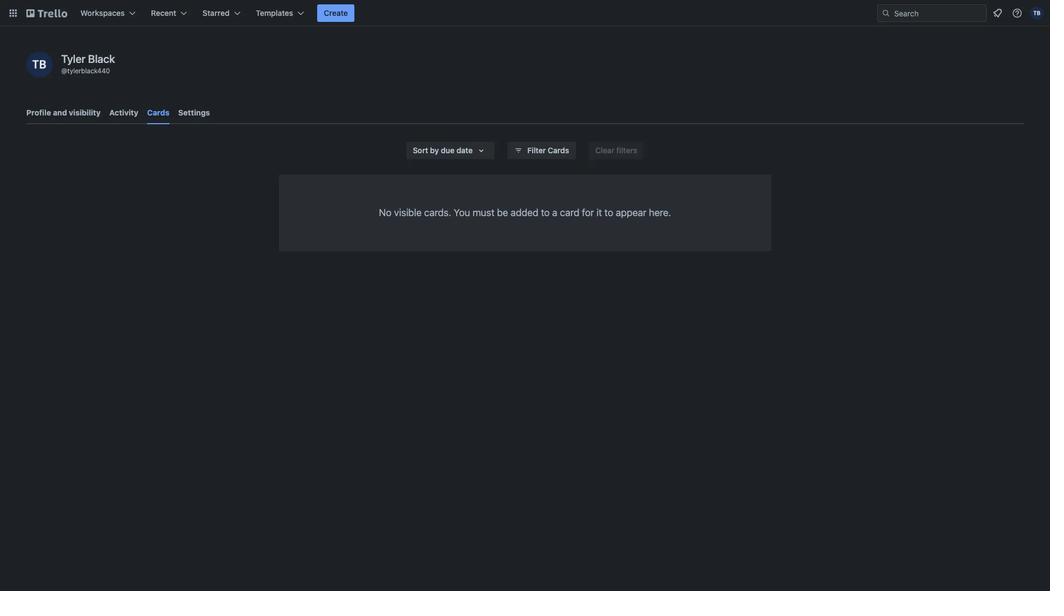 Task type: locate. For each thing, give the bounding box(es) containing it.
1 horizontal spatial to
[[605, 207, 614, 218]]

sort by due date button
[[407, 142, 495, 159]]

for
[[582, 207, 594, 218]]

filter cards
[[528, 146, 570, 155]]

visibility
[[69, 108, 101, 117]]

settings link
[[178, 103, 210, 123]]

Search field
[[891, 5, 987, 21]]

templates
[[256, 8, 293, 18]]

recent button
[[145, 4, 194, 22]]

cards
[[147, 108, 170, 117], [548, 146, 570, 155]]

be
[[497, 207, 509, 218]]

added
[[511, 207, 539, 218]]

workspaces button
[[74, 4, 142, 22]]

starred
[[203, 8, 230, 18]]

clear filters
[[596, 146, 638, 155]]

primary element
[[0, 0, 1051, 26]]

1 horizontal spatial cards
[[548, 146, 570, 155]]

to left a
[[541, 207, 550, 218]]

card
[[560, 207, 580, 218]]

you
[[454, 207, 470, 218]]

tyler black (tylerblack440) image
[[1031, 7, 1044, 20]]

0 horizontal spatial to
[[541, 207, 550, 218]]

create
[[324, 8, 348, 18]]

to
[[541, 207, 550, 218], [605, 207, 614, 218]]

sort
[[413, 146, 428, 155]]

tyler black @ tylerblack440
[[61, 53, 115, 75]]

0 vertical spatial cards
[[147, 108, 170, 117]]

date
[[457, 146, 473, 155]]

it
[[597, 207, 602, 218]]

cards right activity
[[147, 108, 170, 117]]

to right it on the top right of page
[[605, 207, 614, 218]]

here.
[[649, 207, 672, 218]]

filter
[[528, 146, 546, 155]]

cards right filter
[[548, 146, 570, 155]]

create button
[[317, 4, 355, 22]]

activity link
[[109, 103, 138, 123]]

workspaces
[[80, 8, 125, 18]]

filter cards button
[[508, 142, 576, 159]]

1 vertical spatial cards
[[548, 146, 570, 155]]

0 horizontal spatial cards
[[147, 108, 170, 117]]

profile
[[26, 108, 51, 117]]

profile and visibility
[[26, 108, 101, 117]]

black
[[88, 53, 115, 65]]

0 notifications image
[[992, 7, 1005, 20]]



Task type: vqa. For each thing, say whether or not it's contained in the screenshot.
must
yes



Task type: describe. For each thing, give the bounding box(es) containing it.
1 to from the left
[[541, 207, 550, 218]]

by
[[430, 146, 439, 155]]

cards.
[[424, 207, 452, 218]]

tyler
[[61, 53, 86, 65]]

settings
[[178, 108, 210, 117]]

back to home image
[[26, 4, 67, 22]]

cards link
[[147, 103, 170, 124]]

visible
[[394, 207, 422, 218]]

sort by due date
[[413, 146, 473, 155]]

profile and visibility link
[[26, 103, 101, 123]]

filters
[[617, 146, 638, 155]]

must
[[473, 207, 495, 218]]

tyler black (tylerblack440) image
[[26, 51, 53, 78]]

search image
[[882, 9, 891, 18]]

recent
[[151, 8, 176, 18]]

no visible cards. you must be added to a card for it to appear here.
[[379, 207, 672, 218]]

2 to from the left
[[605, 207, 614, 218]]

clear filters button
[[589, 142, 644, 159]]

a
[[553, 207, 558, 218]]

due
[[441, 146, 455, 155]]

starred button
[[196, 4, 247, 22]]

tylerblack440
[[67, 67, 110, 75]]

@
[[61, 67, 67, 75]]

appear
[[616, 207, 647, 218]]

activity
[[109, 108, 138, 117]]

templates button
[[249, 4, 311, 22]]

clear
[[596, 146, 615, 155]]

no
[[379, 207, 392, 218]]

open information menu image
[[1013, 8, 1024, 19]]

cards inside button
[[548, 146, 570, 155]]

and
[[53, 108, 67, 117]]



